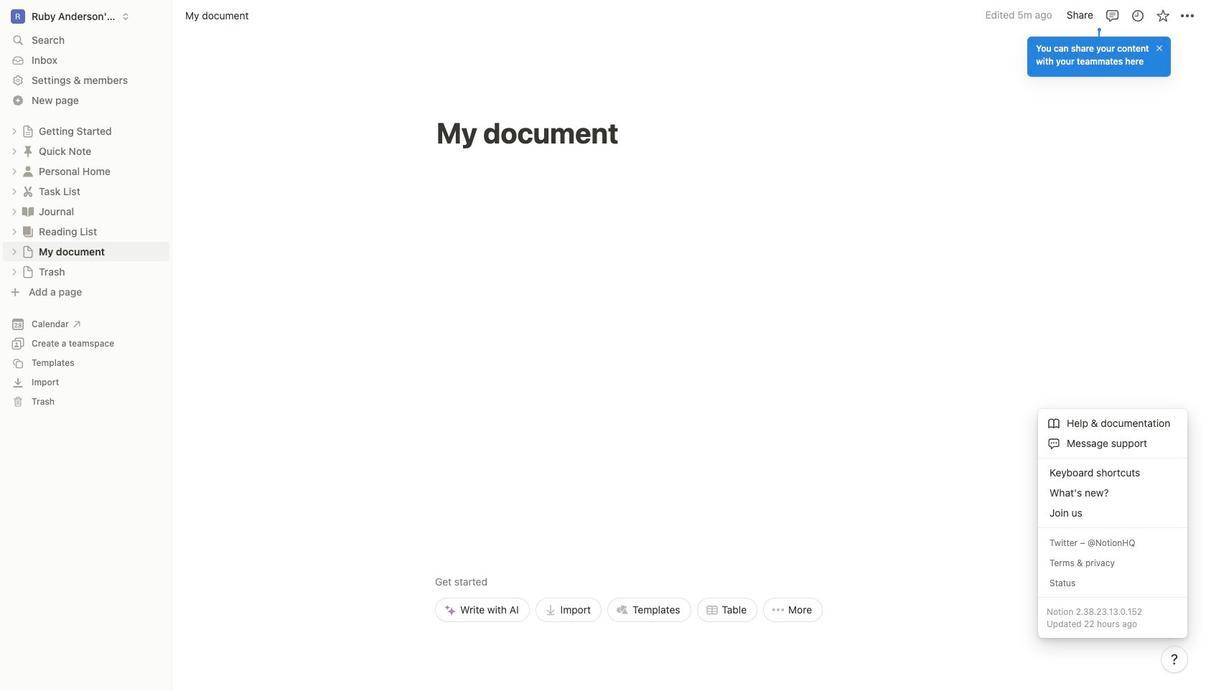 Task type: describe. For each thing, give the bounding box(es) containing it.
0 horizontal spatial menu
[[435, 475, 823, 623]]

1 horizontal spatial menu
[[1038, 410, 1188, 638]]

favorite image
[[1156, 8, 1170, 23]]



Task type: locate. For each thing, give the bounding box(es) containing it.
comments image
[[1105, 8, 1120, 23]]

menu
[[1038, 410, 1188, 638], [435, 475, 823, 623]]

updates image
[[1131, 8, 1145, 23]]



Task type: vqa. For each thing, say whether or not it's contained in the screenshot.
rightmost menu
yes



